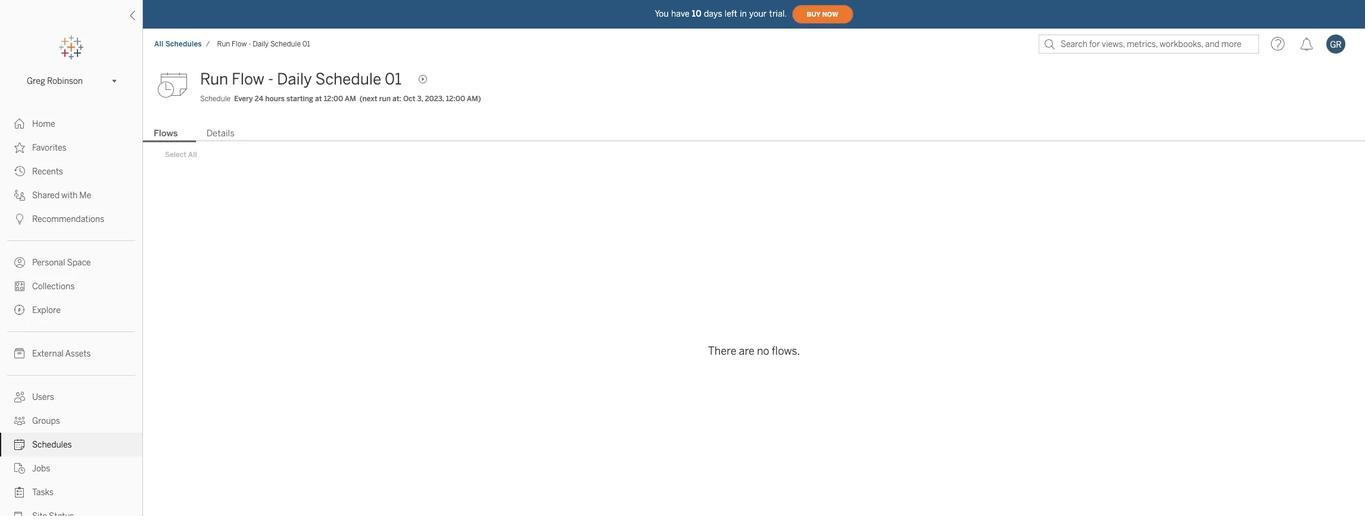 Task type: locate. For each thing, give the bounding box(es) containing it.
1 vertical spatial flow
[[232, 70, 265, 89]]

by text only_f5he34f image inside groups link
[[14, 416, 25, 427]]

by text only_f5he34f image inside personal space "link"
[[14, 257, 25, 268]]

no
[[757, 345, 770, 358]]

01
[[303, 40, 310, 48], [385, 70, 402, 89]]

by text only_f5he34f image left external in the left of the page
[[14, 349, 25, 359]]

1 horizontal spatial schedules
[[165, 40, 202, 48]]

daily inside main content
[[277, 70, 312, 89]]

0 vertical spatial schedule
[[270, 40, 301, 48]]

by text only_f5he34f image for schedules
[[14, 440, 25, 451]]

by text only_f5he34f image for tasks
[[14, 487, 25, 498]]

1 vertical spatial schedule
[[316, 70, 382, 89]]

0 horizontal spatial all
[[154, 40, 164, 48]]

01 inside main content
[[385, 70, 402, 89]]

schedules left /
[[165, 40, 202, 48]]

0 horizontal spatial 12:00
[[324, 95, 343, 103]]

by text only_f5he34f image inside the home "link"
[[14, 119, 25, 129]]

by text only_f5he34f image inside collections link
[[14, 281, 25, 292]]

by text only_f5he34f image inside the jobs link
[[14, 464, 25, 474]]

1 vertical spatial daily
[[277, 70, 312, 89]]

by text only_f5he34f image left explore
[[14, 305, 25, 316]]

run
[[217, 40, 230, 48], [200, 70, 228, 89]]

by text only_f5he34f image inside tasks link
[[14, 487, 25, 498]]

personal space link
[[0, 251, 142, 275]]

external
[[32, 349, 64, 359]]

12:00
[[324, 95, 343, 103], [446, 95, 465, 103]]

by text only_f5he34f image left jobs
[[14, 464, 25, 474]]

by text only_f5he34f image for shared with me
[[14, 190, 25, 201]]

by text only_f5he34f image left personal
[[14, 257, 25, 268]]

by text only_f5he34f image inside users link
[[14, 392, 25, 403]]

trial.
[[770, 9, 788, 19]]

flow right /
[[232, 40, 247, 48]]

0 vertical spatial daily
[[253, 40, 269, 48]]

24
[[255, 95, 264, 103]]

5 by text only_f5he34f image from the top
[[14, 440, 25, 451]]

4 by text only_f5he34f image from the top
[[14, 392, 25, 403]]

by text only_f5he34f image left home
[[14, 119, 25, 129]]

2023,
[[425, 95, 444, 103]]

buy now button
[[792, 5, 854, 24]]

days
[[704, 9, 723, 19]]

10
[[692, 9, 702, 19]]

run flow - daily schedule 01 element
[[214, 40, 314, 48]]

by text only_f5he34f image inside recents link
[[14, 166, 25, 177]]

home
[[32, 119, 55, 129]]

recommendations link
[[0, 207, 142, 231]]

schedule left every
[[200, 95, 231, 103]]

buy now
[[807, 10, 839, 18]]

1 vertical spatial run
[[200, 70, 228, 89]]

6 by text only_f5he34f image from the top
[[14, 487, 25, 498]]

external assets link
[[0, 342, 142, 366]]

0 horizontal spatial schedule
[[200, 95, 231, 103]]

run down /
[[200, 70, 228, 89]]

0 vertical spatial run flow - daily schedule 01
[[217, 40, 310, 48]]

1 horizontal spatial -
[[268, 70, 274, 89]]

by text only_f5he34f image
[[14, 119, 25, 129], [14, 190, 25, 201], [14, 257, 25, 268], [14, 281, 25, 292], [14, 305, 25, 316], [14, 349, 25, 359], [14, 416, 25, 427], [14, 464, 25, 474], [14, 511, 25, 517]]

1 12:00 from the left
[[324, 95, 343, 103]]

run right /
[[217, 40, 230, 48]]

1 vertical spatial schedules
[[32, 440, 72, 451]]

3 by text only_f5he34f image from the top
[[14, 214, 25, 225]]

select all button
[[157, 148, 205, 162]]

recommendations
[[32, 215, 104, 225]]

1 vertical spatial -
[[268, 70, 274, 89]]

0 vertical spatial all
[[154, 40, 164, 48]]

by text only_f5he34f image down tasks link
[[14, 511, 25, 517]]

1 horizontal spatial 01
[[385, 70, 402, 89]]

0 vertical spatial schedules
[[165, 40, 202, 48]]

groups
[[32, 417, 60, 427]]

run flow - daily schedule 01 up 24
[[217, 40, 310, 48]]

by text only_f5he34f image for jobs
[[14, 464, 25, 474]]

1 horizontal spatial schedule
[[270, 40, 301, 48]]

1 vertical spatial 01
[[385, 70, 402, 89]]

1 vertical spatial run flow - daily schedule 01
[[200, 70, 402, 89]]

0 horizontal spatial -
[[249, 40, 251, 48]]

2 by text only_f5he34f image from the top
[[14, 166, 25, 177]]

by text only_f5he34f image inside explore link
[[14, 305, 25, 316]]

1 horizontal spatial 12:00
[[446, 95, 465, 103]]

tasks
[[32, 488, 54, 498]]

1 horizontal spatial all
[[188, 151, 197, 159]]

all right select
[[188, 151, 197, 159]]

all
[[154, 40, 164, 48], [188, 151, 197, 159]]

sub-spaces tab list
[[143, 127, 1366, 142]]

every
[[234, 95, 253, 103]]

schedules down groups
[[32, 440, 72, 451]]

navigation panel element
[[0, 36, 142, 517]]

tasks link
[[0, 481, 142, 505]]

by text only_f5he34f image left 'collections'
[[14, 281, 25, 292]]

am)
[[467, 95, 481, 103]]

- up hours
[[268, 70, 274, 89]]

collections link
[[0, 275, 142, 299]]

Search for views, metrics, workbooks, and more text field
[[1039, 35, 1260, 54]]

-
[[249, 40, 251, 48], [268, 70, 274, 89]]

by text only_f5he34f image
[[14, 142, 25, 153], [14, 166, 25, 177], [14, 214, 25, 225], [14, 392, 25, 403], [14, 440, 25, 451], [14, 487, 25, 498]]

1 flow from the top
[[232, 40, 247, 48]]

flows
[[154, 128, 178, 139]]

(next
[[360, 95, 378, 103]]

flow up every
[[232, 70, 265, 89]]

daily right /
[[253, 40, 269, 48]]

- inside main content
[[268, 70, 274, 89]]

1 horizontal spatial daily
[[277, 70, 312, 89]]

run flow - daily schedule 01 up starting
[[200, 70, 402, 89]]

01 up starting
[[303, 40, 310, 48]]

1 by text only_f5he34f image from the top
[[14, 119, 25, 129]]

schedule
[[270, 40, 301, 48], [316, 70, 382, 89], [200, 95, 231, 103]]

all up schedule image
[[154, 40, 164, 48]]

1 by text only_f5he34f image from the top
[[14, 142, 25, 153]]

2 by text only_f5he34f image from the top
[[14, 190, 25, 201]]

3 by text only_f5he34f image from the top
[[14, 257, 25, 268]]

by text only_f5he34f image inside favorites link
[[14, 142, 25, 153]]

7 by text only_f5he34f image from the top
[[14, 416, 25, 427]]

you
[[655, 9, 669, 19]]

12:00 left "am)"
[[446, 95, 465, 103]]

by text only_f5he34f image inside schedules link
[[14, 440, 25, 451]]

robinson
[[47, 76, 83, 86]]

by text only_f5he34f image inside shared with me link
[[14, 190, 25, 201]]

flow
[[232, 40, 247, 48], [232, 70, 265, 89]]

daily
[[253, 40, 269, 48], [277, 70, 312, 89]]

by text only_f5he34f image for home
[[14, 119, 25, 129]]

12:00 right the at
[[324, 95, 343, 103]]

flows.
[[772, 345, 801, 358]]

0 horizontal spatial schedules
[[32, 440, 72, 451]]

you have 10 days left in your trial.
[[655, 9, 788, 19]]

0 horizontal spatial daily
[[253, 40, 269, 48]]

2 12:00 from the left
[[446, 95, 465, 103]]

run flow - daily schedule 01
[[217, 40, 310, 48], [200, 70, 402, 89]]

by text only_f5he34f image inside recommendations link
[[14, 214, 25, 225]]

space
[[67, 258, 91, 268]]

schedule every 24 hours starting at 12:00 am (next run at: oct 3, 2023, 12:00 am)
[[200, 95, 481, 103]]

by text only_f5he34f image left shared
[[14, 190, 25, 201]]

users link
[[0, 386, 142, 409]]

by text only_f5he34f image for favorites
[[14, 142, 25, 153]]

5 by text only_f5he34f image from the top
[[14, 305, 25, 316]]

0 vertical spatial flow
[[232, 40, 247, 48]]

8 by text only_f5he34f image from the top
[[14, 464, 25, 474]]

4 by text only_f5he34f image from the top
[[14, 281, 25, 292]]

- right /
[[249, 40, 251, 48]]

1 vertical spatial all
[[188, 151, 197, 159]]

shared with me link
[[0, 184, 142, 207]]

01 up at: on the top left of the page
[[385, 70, 402, 89]]

6 by text only_f5he34f image from the top
[[14, 349, 25, 359]]

favorites
[[32, 143, 67, 153]]

schedule up am
[[316, 70, 382, 89]]

by text only_f5he34f image left groups
[[14, 416, 25, 427]]

2 flow from the top
[[232, 70, 265, 89]]

details
[[207, 128, 235, 139]]

2 horizontal spatial schedule
[[316, 70, 382, 89]]

daily up starting
[[277, 70, 312, 89]]

by text only_f5he34f image inside external assets link
[[14, 349, 25, 359]]

0 horizontal spatial 01
[[303, 40, 310, 48]]

your
[[750, 9, 767, 19]]

schedule up hours
[[270, 40, 301, 48]]

jobs link
[[0, 457, 142, 481]]

schedules
[[165, 40, 202, 48], [32, 440, 72, 451]]



Task type: vqa. For each thing, say whether or not it's contained in the screenshot.
Sheet to the left
no



Task type: describe. For each thing, give the bounding box(es) containing it.
schedules link
[[0, 433, 142, 457]]

by text only_f5he34f image for explore
[[14, 305, 25, 316]]

in
[[740, 9, 747, 19]]

buy
[[807, 10, 821, 18]]

left
[[725, 9, 738, 19]]

me
[[79, 191, 91, 201]]

groups link
[[0, 409, 142, 433]]

home link
[[0, 112, 142, 136]]

by text only_f5he34f image for collections
[[14, 281, 25, 292]]

all schedules /
[[154, 40, 210, 48]]

main navigation. press the up and down arrow keys to access links. element
[[0, 112, 142, 517]]

with
[[61, 191, 78, 201]]

personal space
[[32, 258, 91, 268]]

collections
[[32, 282, 75, 292]]

favorites link
[[0, 136, 142, 160]]

all schedules link
[[154, 39, 202, 49]]

there
[[708, 345, 737, 358]]

shared with me
[[32, 191, 91, 201]]

by text only_f5he34f image for groups
[[14, 416, 25, 427]]

2 vertical spatial schedule
[[200, 95, 231, 103]]

greg
[[27, 76, 45, 86]]

am
[[345, 95, 356, 103]]

users
[[32, 393, 54, 403]]

0 vertical spatial 01
[[303, 40, 310, 48]]

/
[[206, 40, 210, 48]]

jobs
[[32, 464, 50, 474]]

3,
[[417, 95, 423, 103]]

personal
[[32, 258, 65, 268]]

assets
[[65, 349, 91, 359]]

schedules inside main navigation. press the up and down arrow keys to access links. element
[[32, 440, 72, 451]]

run inside main content
[[200, 70, 228, 89]]

explore
[[32, 306, 61, 316]]

oct
[[403, 95, 416, 103]]

have
[[672, 9, 690, 19]]

greg robinson button
[[22, 74, 120, 88]]

0 vertical spatial -
[[249, 40, 251, 48]]

schedule image
[[157, 67, 193, 103]]

recents link
[[0, 160, 142, 184]]

all inside button
[[188, 151, 197, 159]]

are
[[739, 345, 755, 358]]

9 by text only_f5he34f image from the top
[[14, 511, 25, 517]]

flow inside run flow - daily schedule 01 main content
[[232, 70, 265, 89]]

now
[[823, 10, 839, 18]]

recents
[[32, 167, 63, 177]]

at:
[[393, 95, 402, 103]]

select
[[165, 151, 187, 159]]

by text only_f5he34f image for external assets
[[14, 349, 25, 359]]

select all
[[165, 151, 197, 159]]

run flow - daily schedule 01 inside main content
[[200, 70, 402, 89]]

at
[[315, 95, 322, 103]]

by text only_f5he34f image for personal space
[[14, 257, 25, 268]]

there are no flows.
[[708, 345, 801, 358]]

run
[[379, 95, 391, 103]]

0 vertical spatial run
[[217, 40, 230, 48]]

explore link
[[0, 299, 142, 322]]

greg robinson
[[27, 76, 83, 86]]

run flow - daily schedule 01 main content
[[143, 60, 1366, 517]]

hours
[[265, 95, 285, 103]]

by text only_f5he34f image for recommendations
[[14, 214, 25, 225]]

shared
[[32, 191, 60, 201]]

starting
[[287, 95, 314, 103]]

by text only_f5he34f image for recents
[[14, 166, 25, 177]]

by text only_f5he34f image for users
[[14, 392, 25, 403]]

external assets
[[32, 349, 91, 359]]



